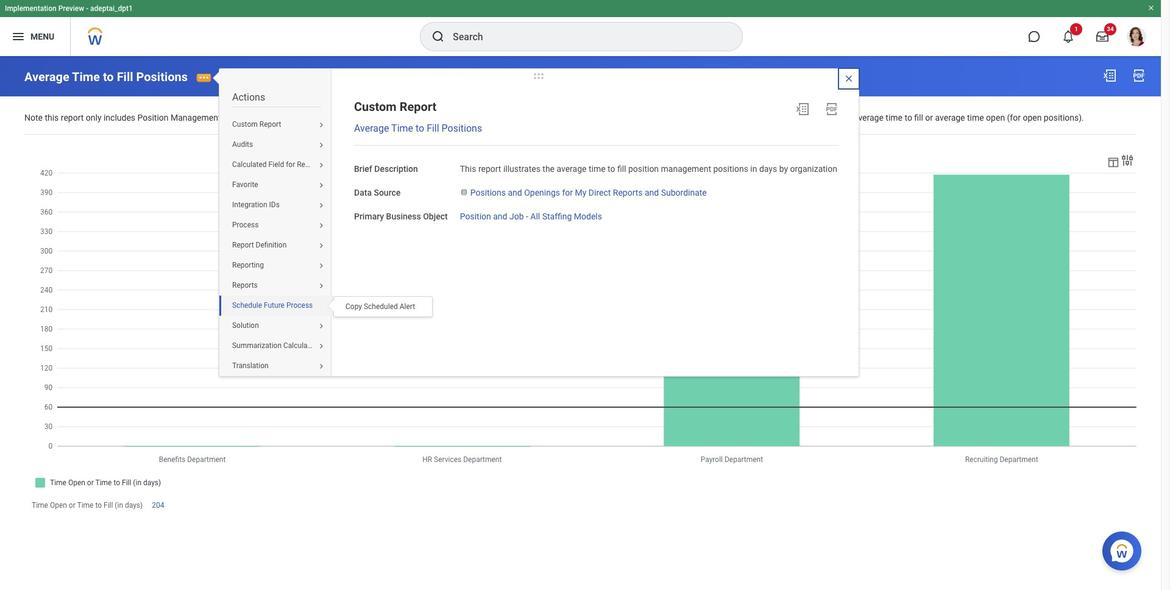 Task type: vqa. For each thing, say whether or not it's contained in the screenshot.
chevron right icon in the Audits menu item
yes



Task type: locate. For each thing, give the bounding box(es) containing it.
data source image
[[460, 188, 468, 197]]

0 vertical spatial in
[[483, 113, 489, 122]]

reports right direct
[[613, 188, 643, 197]]

for for calculated field for report
[[286, 161, 295, 169]]

fill inside custom report dialog
[[427, 123, 439, 134]]

1 horizontal spatial average
[[354, 123, 389, 134]]

chevron right image right ids
[[314, 202, 329, 209]]

position down the 'data source' icon
[[460, 211, 491, 221]]

2 vertical spatial for
[[322, 342, 331, 350]]

chevron right image inside summarization calculation for report menu item
[[314, 343, 329, 350]]

target
[[544, 113, 566, 122]]

position and job - all staffing models link
[[460, 209, 602, 221]]

0 vertical spatial positions
[[136, 69, 188, 84]]

1 vertical spatial days
[[759, 164, 777, 174]]

0 vertical spatial -
[[86, 4, 88, 13]]

note
[[24, 113, 43, 122]]

0 vertical spatial position
[[137, 113, 169, 122]]

the
[[397, 113, 409, 122], [529, 113, 542, 122], [840, 113, 852, 122], [543, 164, 555, 174]]

shows
[[370, 113, 395, 122], [813, 113, 838, 122]]

menu containing custom report
[[219, 115, 354, 376]]

process inside menu item
[[232, 221, 259, 229]]

view printable version (pdf) image
[[825, 102, 839, 116]]

2 horizontal spatial fill
[[427, 123, 439, 134]]

- left all
[[526, 211, 528, 221]]

average time to fill positions link inside average time to fill positions main content
[[24, 69, 188, 84]]

reporting
[[232, 261, 264, 270]]

summarization
[[232, 342, 282, 350]]

for left my
[[562, 188, 573, 197]]

justify image
[[11, 29, 26, 44]]

time up "only"
[[72, 69, 100, 84]]

chevron right image for report definition
[[314, 242, 329, 250]]

chevron right image for translation
[[314, 363, 329, 370]]

average down menu
[[24, 69, 69, 84]]

0 horizontal spatial includes
[[104, 113, 135, 122]]

average time to fill positions
[[24, 69, 188, 84], [354, 123, 482, 134]]

2 vertical spatial fill
[[104, 501, 113, 510]]

1 horizontal spatial fill
[[617, 164, 626, 174]]

data
[[354, 188, 372, 197]]

chevron right image inside custom report menu item
[[314, 122, 329, 129]]

data source
[[354, 188, 401, 197]]

reports inside "link"
[[613, 188, 643, 197]]

0 vertical spatial fill
[[117, 69, 133, 84]]

copy scheduled alert dialog
[[321, 296, 433, 317]]

alert
[[400, 302, 415, 311]]

1 horizontal spatial shows
[[813, 113, 838, 122]]

schedule future process
[[232, 301, 313, 310]]

report
[[61, 113, 84, 122], [643, 113, 666, 122], [478, 164, 501, 174]]

2 includes from the left
[[668, 113, 700, 122]]

1 vertical spatial custom report
[[232, 120, 281, 129]]

chevron right image inside the 'reports' menu item
[[314, 283, 329, 290]]

0 vertical spatial process
[[232, 221, 259, 229]]

custom
[[354, 99, 397, 114], [232, 120, 258, 129]]

1 horizontal spatial includes
[[668, 113, 700, 122]]

chevron right image up the 'reports' menu item
[[314, 262, 329, 270]]

2 chevron right image from the top
[[314, 182, 329, 189]]

export to excel image
[[1103, 68, 1117, 83], [795, 102, 810, 116]]

0 horizontal spatial this
[[460, 164, 476, 174]]

process
[[232, 221, 259, 229], [286, 301, 313, 310]]

filled
[[702, 113, 720, 122]]

favorite menu item
[[219, 175, 334, 195]]

summarization calculation for report menu item
[[219, 336, 354, 356]]

models
[[574, 211, 602, 221]]

brief description
[[354, 164, 418, 174]]

average time to fill positions up "description" at the top left of page
[[354, 123, 482, 134]]

Search Workday  search field
[[453, 23, 717, 50]]

positions and openings for my direct reports and subordinate
[[470, 188, 707, 197]]

days)
[[125, 501, 143, 510]]

time
[[72, 69, 100, 84], [391, 123, 413, 134], [32, 501, 48, 510], [77, 501, 94, 510]]

0 horizontal spatial custom report
[[232, 120, 281, 129]]

positions up by
[[760, 113, 795, 122]]

custom report
[[354, 99, 437, 114], [232, 120, 281, 129]]

days inside brief description element
[[759, 164, 777, 174]]

0 horizontal spatial for
[[286, 161, 295, 169]]

report right days.
[[643, 113, 666, 122]]

custom report right groups)
[[354, 99, 437, 114]]

1 horizontal spatial custom report
[[354, 99, 437, 114]]

position
[[137, 113, 169, 122], [460, 211, 491, 221]]

1 vertical spatial for
[[562, 188, 573, 197]]

1 vertical spatial average
[[354, 123, 389, 134]]

export to excel image left view printable version (pdf) icon on the right of the page
[[1103, 68, 1117, 83]]

positions
[[223, 113, 258, 122], [760, 113, 795, 122], [714, 164, 748, 174]]

2 chevron right image from the top
[[314, 142, 329, 149]]

1 vertical spatial average time to fill positions link
[[354, 123, 482, 134]]

1 horizontal spatial average time to fill positions
[[354, 123, 482, 134]]

report definition
[[232, 241, 287, 250]]

0 horizontal spatial process
[[232, 221, 259, 229]]

0 vertical spatial average time to fill positions
[[24, 69, 188, 84]]

shows right groups)
[[370, 113, 395, 122]]

1 vertical spatial reports
[[232, 281, 258, 290]]

0 vertical spatial custom report
[[354, 99, 437, 114]]

chevron right image left brief at the left top
[[314, 162, 329, 169]]

export to excel image inside average time to fill positions main content
[[1103, 68, 1117, 83]]

reporting menu item
[[219, 256, 334, 276]]

custom inside custom report menu item
[[232, 120, 258, 129]]

custom up 'audits'
[[232, 120, 258, 129]]

average time to fill positions up "only"
[[24, 69, 188, 84]]

custom report menu item
[[219, 115, 334, 135]]

average time to fill positions link
[[24, 69, 188, 84], [354, 123, 482, 134]]

configure and view chart data image
[[1120, 153, 1135, 168]]

fill inside brief description element
[[617, 164, 626, 174]]

export to excel image for note this report only includes position management positions (not headcount groups) and shows the average time to fill in days with the target being 60 days. this report includes filled and open positions and shows the average time to fill or average time open (for open positions).
[[1103, 68, 1117, 83]]

chevron right image inside reporting menu item
[[314, 262, 329, 270]]

this up the 'data source' icon
[[460, 164, 476, 174]]

1 horizontal spatial for
[[322, 342, 331, 350]]

1 horizontal spatial position
[[460, 211, 491, 221]]

0 horizontal spatial shows
[[370, 113, 395, 122]]

report left illustrates
[[478, 164, 501, 174]]

chevron right image up reporting menu item
[[314, 242, 329, 250]]

1 vertical spatial fill
[[427, 123, 439, 134]]

chevron right image down groups)
[[314, 142, 329, 149]]

report right this
[[61, 113, 84, 122]]

open right (for at right top
[[1023, 113, 1042, 122]]

1 horizontal spatial export to excel image
[[1103, 68, 1117, 83]]

1 button
[[1055, 23, 1083, 50]]

1 horizontal spatial report
[[478, 164, 501, 174]]

0 horizontal spatial position
[[137, 113, 169, 122]]

0 vertical spatial this
[[625, 113, 641, 122]]

calculated
[[232, 161, 267, 169]]

0 vertical spatial reports
[[613, 188, 643, 197]]

shows up organization
[[813, 113, 838, 122]]

0 vertical spatial average
[[24, 69, 69, 84]]

calculation
[[283, 342, 320, 350]]

0 horizontal spatial average time to fill positions
[[24, 69, 188, 84]]

summarization calculation for report
[[232, 342, 354, 350]]

1 horizontal spatial -
[[526, 211, 528, 221]]

6 chevron right image from the top
[[314, 343, 329, 350]]

and
[[354, 113, 368, 122], [722, 113, 736, 122], [797, 113, 811, 122], [508, 188, 522, 197], [645, 188, 659, 197], [493, 211, 507, 221]]

in left by
[[751, 164, 757, 174]]

process right future
[[286, 301, 313, 310]]

- right "preview"
[[86, 4, 88, 13]]

chevron right image
[[314, 162, 329, 169], [314, 182, 329, 189], [314, 222, 329, 230], [314, 262, 329, 270], [314, 283, 329, 290], [314, 363, 329, 370]]

only
[[86, 113, 101, 122]]

1 vertical spatial in
[[751, 164, 757, 174]]

0 vertical spatial custom
[[354, 99, 397, 114]]

average time to fill positions for the average time to fill positions link in average time to fill positions main content
[[24, 69, 188, 84]]

fill
[[472, 113, 480, 122], [915, 113, 923, 122], [617, 164, 626, 174]]

close environment banner image
[[1148, 4, 1155, 12]]

the up 'openings'
[[543, 164, 555, 174]]

0 horizontal spatial positions
[[223, 113, 258, 122]]

average inside custom report dialog
[[354, 123, 389, 134]]

chevron right image for integration ids
[[314, 202, 329, 209]]

time up "description" at the top left of page
[[391, 123, 413, 134]]

for
[[286, 161, 295, 169], [562, 188, 573, 197], [322, 342, 331, 350]]

includes
[[104, 113, 135, 122], [668, 113, 700, 122]]

0 horizontal spatial -
[[86, 4, 88, 13]]

time
[[443, 113, 460, 122], [886, 113, 903, 122], [967, 113, 984, 122], [589, 164, 606, 174]]

translation
[[232, 362, 269, 370]]

custom right groups)
[[354, 99, 397, 114]]

1 horizontal spatial process
[[286, 301, 313, 310]]

chevron right image up the report definition menu item
[[314, 222, 329, 230]]

export to excel image left view printable version (pdf) image
[[795, 102, 810, 116]]

reports up schedule
[[232, 281, 258, 290]]

1 horizontal spatial fill
[[117, 69, 133, 84]]

0 horizontal spatial average
[[24, 69, 69, 84]]

0 horizontal spatial report
[[61, 113, 84, 122]]

chevron right image inside favorite menu item
[[314, 182, 329, 189]]

1 chevron right image from the top
[[314, 122, 329, 129]]

chevron right image for audits
[[314, 142, 329, 149]]

average time to fill positions inside custom report dialog
[[354, 123, 482, 134]]

in left with
[[483, 113, 489, 122]]

0 vertical spatial days
[[491, 113, 509, 122]]

chevron right image inside the report definition menu item
[[314, 242, 329, 250]]

menu
[[219, 115, 354, 376]]

0 horizontal spatial average time to fill positions link
[[24, 69, 188, 84]]

1 horizontal spatial or
[[926, 113, 933, 122]]

3 open from the left
[[1023, 113, 1042, 122]]

0 vertical spatial export to excel image
[[1103, 68, 1117, 83]]

average up brief at the left top
[[354, 123, 389, 134]]

chevron right image for process
[[314, 222, 329, 230]]

process down integration
[[232, 221, 259, 229]]

1 vertical spatial average time to fill positions
[[354, 123, 482, 134]]

with
[[511, 113, 527, 122]]

0 horizontal spatial or
[[69, 501, 75, 510]]

(for
[[1007, 113, 1021, 122]]

reports inside menu item
[[232, 281, 258, 290]]

copy scheduled alert
[[346, 302, 415, 311]]

average for the average time to fill positions link within custom report dialog
[[354, 123, 389, 134]]

4 chevron right image from the top
[[314, 262, 329, 270]]

average time to fill positions link up "only"
[[24, 69, 188, 84]]

1 vertical spatial export to excel image
[[795, 102, 810, 116]]

open right filled
[[739, 113, 757, 122]]

includes right "only"
[[104, 113, 135, 122]]

0 horizontal spatial custom
[[232, 120, 258, 129]]

0 horizontal spatial in
[[483, 113, 489, 122]]

chevron right image up calculation
[[314, 323, 329, 330]]

to
[[103, 69, 114, 84], [462, 113, 469, 122], [905, 113, 912, 122], [416, 123, 424, 134], [608, 164, 615, 174], [95, 501, 102, 510]]

6 chevron right image from the top
[[314, 363, 329, 370]]

2 shows from the left
[[813, 113, 838, 122]]

chevron right image inside process menu item
[[314, 222, 329, 230]]

1 includes from the left
[[104, 113, 135, 122]]

2 horizontal spatial open
[[1023, 113, 1042, 122]]

fill
[[117, 69, 133, 84], [427, 123, 439, 134], [104, 501, 113, 510]]

for right calculation
[[322, 342, 331, 350]]

chevron right image down reporting menu item
[[314, 283, 329, 290]]

1 horizontal spatial average time to fill positions link
[[354, 123, 482, 134]]

position left management
[[137, 113, 169, 122]]

0 horizontal spatial days
[[491, 113, 509, 122]]

positions
[[136, 69, 188, 84], [442, 123, 482, 134], [470, 188, 506, 197]]

positions inside positions and openings for my direct reports and subordinate "link"
[[470, 188, 506, 197]]

3 chevron right image from the top
[[314, 202, 329, 209]]

chevron right image for reporting
[[314, 262, 329, 270]]

2 horizontal spatial for
[[562, 188, 573, 197]]

chevron right image inside calculated field for report menu item
[[314, 162, 329, 169]]

3 chevron right image from the top
[[314, 222, 329, 230]]

this
[[625, 113, 641, 122], [460, 164, 476, 174]]

reports menu item
[[219, 276, 334, 296]]

chevron right image inside translation menu item
[[314, 363, 329, 370]]

2 horizontal spatial fill
[[915, 113, 923, 122]]

1 vertical spatial -
[[526, 211, 528, 221]]

open left (for at right top
[[986, 113, 1005, 122]]

chevron right image up audits menu item
[[314, 122, 329, 129]]

0 horizontal spatial fill
[[104, 501, 113, 510]]

average time to fill positions link up "description" at the top left of page
[[354, 123, 482, 134]]

positions inside brief description element
[[714, 164, 748, 174]]

chevron right image inside solution menu item
[[314, 323, 329, 330]]

1 vertical spatial position
[[460, 211, 491, 221]]

for right "field"
[[286, 161, 295, 169]]

0 horizontal spatial fill
[[472, 113, 480, 122]]

5 chevron right image from the top
[[314, 283, 329, 290]]

positions inside average time to fill positions main content
[[136, 69, 188, 84]]

average
[[24, 69, 69, 84], [354, 123, 389, 134]]

staffing
[[542, 211, 572, 221]]

1 horizontal spatial this
[[625, 113, 641, 122]]

custom report up 'audits'
[[232, 120, 281, 129]]

-
[[86, 4, 88, 13], [526, 211, 528, 221]]

days left with
[[491, 113, 509, 122]]

1 horizontal spatial in
[[751, 164, 757, 174]]

report
[[400, 99, 437, 114], [260, 120, 281, 129], [297, 161, 319, 169], [232, 241, 254, 250], [333, 342, 354, 350]]

primary business object
[[354, 211, 448, 221]]

chevron right image up translation menu item
[[314, 343, 329, 350]]

0 vertical spatial for
[[286, 161, 295, 169]]

0 horizontal spatial export to excel image
[[795, 102, 810, 116]]

future
[[264, 301, 285, 310]]

position inside main content
[[137, 113, 169, 122]]

0 vertical spatial or
[[926, 113, 933, 122]]

1 vertical spatial this
[[460, 164, 476, 174]]

includes left filled
[[668, 113, 700, 122]]

1 chevron right image from the top
[[314, 162, 329, 169]]

chevron right image for summarization calculation for report
[[314, 343, 329, 350]]

chevron right image down calculation
[[314, 363, 329, 370]]

0 horizontal spatial reports
[[232, 281, 258, 290]]

4 chevron right image from the top
[[314, 242, 329, 250]]

1 horizontal spatial positions
[[714, 164, 748, 174]]

move modal image
[[527, 69, 551, 84]]

positions right management
[[714, 164, 748, 174]]

1 horizontal spatial reports
[[613, 188, 643, 197]]

1 horizontal spatial open
[[986, 113, 1005, 122]]

close image
[[844, 74, 854, 84]]

1 vertical spatial custom
[[232, 120, 258, 129]]

2 vertical spatial positions
[[470, 188, 506, 197]]

0 vertical spatial average time to fill positions link
[[24, 69, 188, 84]]

this right days.
[[625, 113, 641, 122]]

chevron right image inside 'integration ids' menu item
[[314, 202, 329, 209]]

chevron right image
[[314, 122, 329, 129], [314, 142, 329, 149], [314, 202, 329, 209], [314, 242, 329, 250], [314, 323, 329, 330], [314, 343, 329, 350]]

implementation preview -   adeptai_dpt1
[[5, 4, 133, 13]]

illustrates
[[503, 164, 541, 174]]

days left by
[[759, 164, 777, 174]]

positions down 'actions'
[[223, 113, 258, 122]]

and down this report illustrates the average time to fill position management positions in days by organization
[[645, 188, 659, 197]]

5 chevron right image from the top
[[314, 323, 329, 330]]

average time to fill positions inside main content
[[24, 69, 188, 84]]

0 horizontal spatial open
[[739, 113, 757, 122]]

days
[[491, 113, 509, 122], [759, 164, 777, 174]]

chevron right image inside audits menu item
[[314, 142, 329, 149]]

open
[[739, 113, 757, 122], [986, 113, 1005, 122], [1023, 113, 1042, 122]]

average inside main content
[[24, 69, 69, 84]]

all
[[531, 211, 540, 221]]

chevron right image left data
[[314, 182, 329, 189]]

1 horizontal spatial days
[[759, 164, 777, 174]]

business
[[386, 211, 421, 221]]



Task type: describe. For each thing, give the bounding box(es) containing it.
time right the "open"
[[77, 501, 94, 510]]

average time to fill positions main content
[[0, 56, 1161, 536]]

schedule
[[232, 301, 262, 310]]

this inside brief description element
[[460, 164, 476, 174]]

to inside brief description element
[[608, 164, 615, 174]]

position
[[628, 164, 659, 174]]

60
[[591, 113, 601, 122]]

description
[[374, 164, 418, 174]]

the inside brief description element
[[543, 164, 555, 174]]

definition
[[256, 241, 287, 250]]

custom report inside menu item
[[232, 120, 281, 129]]

2 horizontal spatial report
[[643, 113, 666, 122]]

direct
[[589, 188, 611, 197]]

management
[[661, 164, 711, 174]]

export to excel image for brief description
[[795, 102, 810, 116]]

note this report only includes position management positions (not headcount groups) and shows the average time to fill in days with the target being 60 days. this report includes filled and open positions and shows the average time to fill or average time open (for open positions).
[[24, 113, 1084, 122]]

adeptai_dpt1
[[90, 4, 133, 13]]

this report illustrates the average time to fill position management positions in days by organization
[[460, 164, 838, 174]]

chevron right image for solution
[[314, 323, 329, 330]]

204 button
[[152, 501, 166, 510]]

34
[[1107, 26, 1114, 32]]

1
[[1075, 26, 1078, 32]]

brief
[[354, 164, 372, 174]]

average for the average time to fill positions link in average time to fill positions main content
[[24, 69, 69, 84]]

open
[[50, 501, 67, 510]]

copy
[[346, 302, 362, 311]]

inbox large image
[[1097, 30, 1109, 43]]

- inside custom report dialog
[[526, 211, 528, 221]]

- inside menu banner
[[86, 4, 88, 13]]

subordinate
[[661, 188, 707, 197]]

primary
[[354, 211, 384, 221]]

report inside brief description element
[[478, 164, 501, 174]]

1 open from the left
[[739, 113, 757, 122]]

source
[[374, 188, 401, 197]]

the up "description" at the top left of page
[[397, 113, 409, 122]]

days.
[[603, 113, 623, 122]]

search image
[[431, 29, 446, 44]]

scheduled
[[364, 302, 398, 311]]

report definition menu item
[[219, 236, 334, 256]]

average time to fill positions for the average time to fill positions link within custom report dialog
[[354, 123, 482, 134]]

1 vertical spatial or
[[69, 501, 75, 510]]

integration ids menu item
[[219, 195, 334, 215]]

audits menu item
[[219, 135, 334, 155]]

average time to fill positions - table image
[[1107, 156, 1120, 169]]

audits
[[232, 140, 253, 149]]

headcount
[[278, 113, 319, 122]]

being
[[568, 113, 589, 122]]

(not
[[260, 113, 275, 122]]

menu button
[[0, 17, 70, 56]]

openings
[[524, 188, 560, 197]]

custom report dialog
[[207, 68, 859, 377]]

copy scheduled alert menu
[[334, 297, 432, 316]]

actions
[[232, 91, 265, 103]]

34 button
[[1089, 23, 1117, 50]]

1 shows from the left
[[370, 113, 395, 122]]

the right view printable version (pdf) image
[[840, 113, 852, 122]]

2 horizontal spatial positions
[[760, 113, 795, 122]]

time inside custom report dialog
[[391, 123, 413, 134]]

report inside menu item
[[232, 241, 254, 250]]

positions).
[[1044, 113, 1084, 122]]

my
[[575, 188, 587, 197]]

job
[[510, 211, 524, 221]]

groups)
[[321, 113, 352, 122]]

menu banner
[[0, 0, 1161, 56]]

and up job
[[508, 188, 522, 197]]

object
[[423, 211, 448, 221]]

1 vertical spatial positions
[[442, 123, 482, 134]]

field
[[269, 161, 284, 169]]

time open or time to fill (in days)
[[32, 501, 143, 510]]

average time to fill positions link inside custom report dialog
[[354, 123, 482, 134]]

(in
[[115, 501, 123, 510]]

chevron right image for favorite
[[314, 182, 329, 189]]

brief description element
[[460, 157, 838, 175]]

chevron right image for custom report
[[314, 122, 329, 129]]

view printable version (pdf) image
[[1132, 68, 1147, 83]]

implementation
[[5, 4, 57, 13]]

for inside "link"
[[562, 188, 573, 197]]

preview
[[58, 4, 84, 13]]

and left view printable version (pdf) image
[[797, 113, 811, 122]]

menu
[[30, 31, 54, 41]]

and right groups)
[[354, 113, 368, 122]]

and left job
[[493, 211, 507, 221]]

integration
[[232, 201, 267, 209]]

solution menu item
[[219, 316, 334, 336]]

management
[[171, 113, 221, 122]]

notifications large image
[[1063, 30, 1075, 43]]

translation menu item
[[219, 356, 334, 376]]

the right with
[[529, 113, 542, 122]]

average inside brief description element
[[557, 164, 587, 174]]

this
[[45, 113, 59, 122]]

positions and openings for my direct reports and subordinate link
[[470, 185, 707, 197]]

1 horizontal spatial custom
[[354, 99, 397, 114]]

in inside brief description element
[[751, 164, 757, 174]]

this inside average time to fill positions main content
[[625, 113, 641, 122]]

process menu item
[[219, 215, 334, 236]]

position and job - all staffing models
[[460, 211, 602, 221]]

ids
[[269, 201, 280, 209]]

time left the "open"
[[32, 501, 48, 510]]

favorite
[[232, 181, 258, 189]]

calculated field for report menu item
[[219, 155, 334, 175]]

solution
[[232, 322, 259, 330]]

menu inside custom report dialog
[[219, 115, 354, 376]]

and right filled
[[722, 113, 736, 122]]

2 open from the left
[[986, 113, 1005, 122]]

by
[[779, 164, 788, 174]]

profile logan mcneil image
[[1127, 27, 1147, 49]]

for for summarization calculation for report
[[322, 342, 331, 350]]

chevron right image for calculated field for report
[[314, 162, 329, 169]]

204
[[152, 501, 164, 510]]

1 vertical spatial process
[[286, 301, 313, 310]]

organization
[[790, 164, 838, 174]]

time inside brief description element
[[589, 164, 606, 174]]

calculated field for report
[[232, 161, 319, 169]]

days inside average time to fill positions main content
[[491, 113, 509, 122]]

position inside custom report dialog
[[460, 211, 491, 221]]

chevron right image for reports
[[314, 283, 329, 290]]

integration ids
[[232, 201, 280, 209]]

in inside average time to fill positions main content
[[483, 113, 489, 122]]



